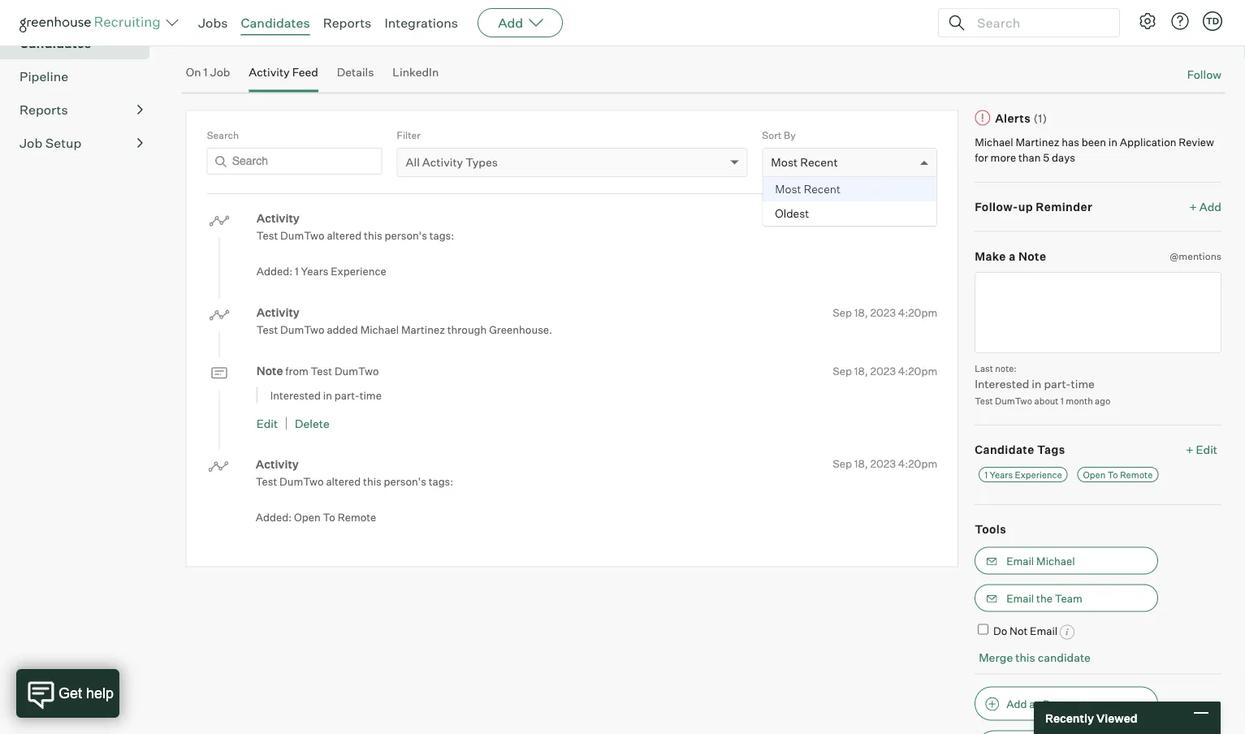 Task type: locate. For each thing, give the bounding box(es) containing it.
1 vertical spatial reports
[[20, 102, 68, 118]]

2 horizontal spatial michael
[[1037, 555, 1076, 568]]

1 vertical spatial to
[[323, 511, 336, 524]]

0 horizontal spatial to
[[323, 511, 336, 524]]

as
[[1030, 698, 1041, 711]]

2,
[[863, 212, 872, 225]]

do
[[994, 625, 1008, 638]]

0 vertical spatial remote
[[1121, 469, 1153, 480]]

0 vertical spatial email
[[1007, 555, 1035, 568]]

martinez
[[1016, 135, 1060, 148], [401, 323, 445, 336]]

1 horizontal spatial candidates link
[[241, 15, 310, 31]]

altered up added: 1 years experience on the left top of the page
[[327, 229, 362, 242]]

most recent option
[[771, 155, 838, 170], [763, 177, 937, 202]]

to
[[1108, 469, 1119, 480], [323, 511, 336, 524]]

experience down tags
[[1015, 469, 1062, 480]]

in
[[1109, 135, 1118, 148], [1032, 377, 1042, 391], [323, 389, 332, 402]]

email for email the team
[[1007, 592, 1035, 605]]

1 horizontal spatial reports link
[[323, 15, 372, 31]]

a right make at top right
[[1009, 249, 1016, 263]]

2 horizontal spatial in
[[1109, 135, 1118, 148]]

dumtwo up interested in part-time
[[335, 365, 379, 378]]

0 horizontal spatial remote
[[338, 511, 376, 524]]

1 vertical spatial michael
[[361, 323, 399, 336]]

years up added on the top left
[[301, 265, 329, 278]]

email the team
[[1007, 592, 1083, 605]]

list box
[[763, 177, 937, 226]]

0 horizontal spatial in
[[323, 389, 332, 402]]

1 vertical spatial a
[[1009, 249, 1016, 263]]

follow-
[[975, 200, 1019, 214]]

sep 18, 2023 4:20pm
[[833, 306, 938, 319], [833, 365, 938, 378], [833, 458, 938, 471]]

test inside last note: interested in part-time test dumtwo               about 1 month               ago
[[975, 395, 993, 406]]

1 vertical spatial candidates
[[20, 35, 91, 51]]

job
[[210, 65, 230, 79], [20, 135, 42, 151]]

add inside popup button
[[498, 15, 523, 31]]

experience up added on the top left
[[331, 265, 387, 278]]

0 vertical spatial to
[[1108, 469, 1119, 480]]

part- down "note from test dumtwo" on the left of the page
[[335, 389, 360, 402]]

0 vertical spatial sep
[[833, 306, 852, 319]]

ago
[[1095, 395, 1111, 406]]

to
[[1090, 698, 1100, 711]]

None field
[[763, 149, 780, 176]]

than
[[1019, 151, 1041, 164]]

0 horizontal spatial candidates link
[[20, 33, 143, 53]]

up
[[1019, 200, 1034, 214]]

michael right added on the top left
[[361, 323, 399, 336]]

job setup
[[20, 135, 82, 151]]

0 vertical spatial tags:
[[430, 229, 454, 242]]

interested down the note:
[[975, 377, 1030, 391]]

@mentions
[[1170, 250, 1222, 262]]

test up interested in part-time
[[311, 365, 332, 378]]

interested
[[975, 377, 1030, 391], [270, 389, 321, 402]]

pipeline link
[[20, 67, 143, 86]]

1 vertical spatial most recent option
[[763, 177, 937, 202]]

most up oldest
[[775, 182, 802, 196]]

test down 'last'
[[975, 395, 993, 406]]

altered
[[327, 229, 362, 242], [326, 475, 361, 488]]

added:
[[257, 265, 293, 278], [256, 511, 292, 524]]

1 vertical spatial candidates link
[[20, 33, 143, 53]]

candidates link
[[241, 15, 310, 31], [20, 33, 143, 53]]

1 vertical spatial 4:20pm
[[899, 365, 938, 378]]

test dumtwo altered this person's tags: for experience
[[257, 229, 454, 242]]

1 4:20pm from the top
[[899, 306, 938, 319]]

email right not on the right bottom of page
[[1030, 625, 1058, 638]]

note right make at top right
[[1019, 249, 1047, 263]]

candidates down sourcing
[[20, 35, 91, 51]]

about
[[1035, 395, 1059, 406]]

most recent option down by
[[771, 155, 838, 170]]

part- up about
[[1044, 377, 1071, 391]]

most recent down by
[[771, 155, 838, 170]]

1 horizontal spatial part-
[[1044, 377, 1071, 391]]

sep
[[833, 306, 852, 319], [833, 365, 852, 378], [833, 458, 852, 471]]

recent up oldest option
[[804, 182, 841, 196]]

1 vertical spatial tags:
[[429, 475, 454, 488]]

pipeline
[[20, 68, 68, 85]]

candidates up headline
[[241, 15, 310, 31]]

activity up added: 1 years experience on the left top of the page
[[257, 211, 300, 226]]

add inside button
[[1007, 698, 1027, 711]]

1 horizontal spatial reports
[[323, 15, 372, 31]]

2 vertical spatial sep
[[833, 458, 852, 471]]

michael
[[975, 135, 1014, 148], [361, 323, 399, 336], [1037, 555, 1076, 568]]

experience
[[331, 265, 387, 278], [1015, 469, 1062, 480]]

reports
[[323, 15, 372, 31], [20, 102, 68, 118]]

email left the
[[1007, 592, 1035, 605]]

note from test dumtwo
[[257, 364, 379, 378]]

a down jobs
[[210, 31, 217, 45]]

reports link up details
[[323, 15, 372, 31]]

note
[[1019, 249, 1047, 263], [257, 364, 283, 378]]

dumtwo inside "note from test dumtwo"
[[335, 365, 379, 378]]

this up added: open to remote
[[363, 475, 382, 488]]

most down by
[[771, 155, 798, 170]]

added: for added: open to remote
[[256, 511, 292, 524]]

1 vertical spatial remote
[[338, 511, 376, 524]]

candidates link up headline
[[241, 15, 310, 31]]

add down jobs link
[[186, 31, 208, 45]]

0 vertical spatial person's
[[385, 229, 427, 242]]

1 vertical spatial sep
[[833, 365, 852, 378]]

dumtwo left about
[[995, 395, 1033, 406]]

years
[[301, 265, 329, 278], [990, 469, 1013, 480]]

note left "from"
[[257, 364, 283, 378]]

0 horizontal spatial experience
[[331, 265, 387, 278]]

altered up added: open to remote
[[326, 475, 361, 488]]

0 vertical spatial candidates
[[241, 15, 310, 31]]

email
[[1007, 555, 1035, 568], [1007, 592, 1035, 605], [1030, 625, 1058, 638]]

feed
[[292, 65, 318, 79]]

list box containing most recent
[[763, 177, 937, 226]]

reports up details
[[323, 15, 372, 31]]

0 horizontal spatial time
[[360, 389, 382, 402]]

reports link down the pipeline link
[[20, 100, 143, 120]]

0 horizontal spatial candidates
[[20, 35, 91, 51]]

1 vertical spatial added:
[[256, 511, 292, 524]]

follow
[[1188, 68, 1222, 82]]

time inside last note: interested in part-time test dumtwo               about 1 month               ago
[[1071, 377, 1095, 391]]

jobs
[[198, 15, 228, 31]]

this for remote
[[363, 475, 382, 488]]

merge this candidate link
[[979, 650, 1091, 665]]

most recent up oldest
[[775, 182, 841, 196]]

dumtwo
[[280, 229, 325, 242], [280, 323, 325, 336], [335, 365, 379, 378], [995, 395, 1033, 406], [280, 475, 324, 488]]

18,
[[855, 306, 868, 319], [855, 365, 868, 378], [855, 458, 868, 471]]

1 vertical spatial search text field
[[207, 148, 382, 175]]

1 18, from the top
[[855, 306, 868, 319]]

activity
[[249, 65, 290, 79], [422, 155, 463, 170], [257, 211, 300, 226], [257, 306, 300, 320], [256, 457, 299, 471]]

recent
[[801, 155, 838, 170], [804, 182, 841, 196]]

Search text field
[[973, 11, 1105, 35], [207, 148, 382, 175]]

0 vertical spatial years
[[301, 265, 329, 278]]

None text field
[[975, 272, 1222, 354]]

1 vertical spatial recent
[[804, 182, 841, 196]]

0 horizontal spatial search text field
[[207, 148, 382, 175]]

integrations
[[385, 15, 458, 31]]

0 vertical spatial search text field
[[973, 11, 1105, 35]]

more
[[991, 151, 1017, 164]]

1 horizontal spatial remote
[[1121, 469, 1153, 480]]

oldest option
[[763, 202, 937, 226]]

0 vertical spatial open
[[1084, 469, 1106, 480]]

0 vertical spatial 4:20pm
[[899, 306, 938, 319]]

time up month
[[1071, 377, 1095, 391]]

1 vertical spatial reports link
[[20, 100, 143, 120]]

1 vertical spatial 18,
[[855, 365, 868, 378]]

0 horizontal spatial note
[[257, 364, 283, 378]]

merge
[[979, 650, 1013, 665]]

in down "note from test dumtwo" on the left of the page
[[323, 389, 332, 402]]

2 vertical spatial michael
[[1037, 555, 1076, 568]]

types
[[466, 155, 498, 170]]

altered for experience
[[327, 229, 362, 242]]

this up added: 1 years experience on the left top of the page
[[364, 229, 383, 242]]

220-894-1039
[[357, 11, 438, 26]]

integrations link
[[385, 15, 458, 31]]

1 horizontal spatial a
[[1009, 249, 1016, 263]]

0 vertical spatial added:
[[257, 265, 293, 278]]

job left setup
[[20, 135, 42, 151]]

tags
[[1038, 443, 1066, 457]]

most recent
[[771, 155, 838, 170], [775, 182, 841, 196]]

most recent option up nov
[[763, 177, 937, 202]]

1 vertical spatial +
[[1187, 443, 1194, 457]]

2 vertical spatial 4:20pm
[[899, 458, 938, 471]]

add up "@mentions"
[[1200, 200, 1222, 214]]

Do Not Email checkbox
[[978, 625, 989, 635]]

0 vertical spatial martinez
[[1016, 135, 1060, 148]]

open
[[1084, 469, 1106, 480], [294, 511, 321, 524]]

0 vertical spatial sep 18, 2023 4:20pm
[[833, 306, 938, 319]]

2023
[[874, 212, 900, 225], [871, 306, 896, 319], [871, 365, 896, 378], [871, 458, 896, 471]]

0 vertical spatial 18,
[[855, 306, 868, 319]]

add for add as prospect to ...
[[1007, 698, 1027, 711]]

0 vertical spatial a
[[210, 31, 217, 45]]

remote
[[1121, 469, 1153, 480], [338, 511, 376, 524]]

test dumtwo altered this person's tags: up added: open to remote
[[256, 475, 454, 488]]

test dumtwo added michael martinez through greenhouse.
[[257, 323, 553, 336]]

candidates link down 'greenhouse recruiting' image
[[20, 33, 143, 53]]

recently
[[1046, 711, 1095, 725]]

...
[[1102, 698, 1112, 711]]

test dumtwo altered this person's tags: up added: 1 years experience on the left top of the page
[[257, 229, 454, 242]]

1 horizontal spatial interested
[[975, 377, 1030, 391]]

add right (gmt-
[[498, 15, 523, 31]]

1 years experience link
[[979, 467, 1068, 483]]

candidates link for 'sourcing' link
[[20, 33, 143, 53]]

reports down pipeline
[[20, 102, 68, 118]]

1 vertical spatial altered
[[326, 475, 361, 488]]

1 vertical spatial job
[[20, 135, 42, 151]]

tags:
[[430, 229, 454, 242], [429, 475, 454, 488]]

0 horizontal spatial martinez
[[401, 323, 445, 336]]

1 horizontal spatial note
[[1019, 249, 1047, 263]]

email michael button
[[975, 547, 1159, 575]]

1 horizontal spatial experience
[[1015, 469, 1062, 480]]

in up about
[[1032, 377, 1042, 391]]

1 horizontal spatial martinez
[[1016, 135, 1060, 148]]

recent up oldest
[[801, 155, 838, 170]]

time down "note from test dumtwo" on the left of the page
[[360, 389, 382, 402]]

0 vertical spatial test dumtwo altered this person's tags:
[[257, 229, 454, 242]]

1 vertical spatial sep 18, 2023 4:20pm
[[833, 365, 938, 378]]

0 vertical spatial altered
[[327, 229, 362, 242]]

0 vertical spatial note
[[1019, 249, 1047, 263]]

add a headline
[[186, 31, 265, 45]]

martinez up than
[[1016, 135, 1060, 148]]

0 horizontal spatial a
[[210, 31, 217, 45]]

days
[[1052, 151, 1076, 164]]

1 horizontal spatial search text field
[[973, 11, 1105, 35]]

0 vertical spatial edit
[[257, 417, 278, 431]]

0 vertical spatial job
[[210, 65, 230, 79]]

2 vertical spatial 18,
[[855, 458, 868, 471]]

for
[[975, 151, 989, 164]]

interested down "from"
[[270, 389, 321, 402]]

1 horizontal spatial michael
[[975, 135, 1014, 148]]

(1)
[[1034, 111, 1048, 125]]

1 vertical spatial test dumtwo altered this person's tags:
[[256, 475, 454, 488]]

0 horizontal spatial open
[[294, 511, 321, 524]]

martinez left through
[[401, 323, 445, 336]]

1 vertical spatial most
[[775, 182, 802, 196]]

michael up email the team button
[[1037, 555, 1076, 568]]

activity feed link
[[249, 65, 318, 89]]

1 horizontal spatial in
[[1032, 377, 1042, 391]]

5
[[1044, 151, 1050, 164]]

email up email the team
[[1007, 555, 1035, 568]]

michael up more
[[975, 135, 1014, 148]]

add left as
[[1007, 698, 1027, 711]]

add
[[498, 15, 523, 31], [186, 31, 208, 45], [1200, 200, 1222, 214], [1007, 698, 1027, 711]]

0 horizontal spatial edit
[[257, 417, 278, 431]]

(gmt-03:00) atlantic time (canada)
[[458, 11, 661, 26]]

time
[[1071, 377, 1095, 391], [360, 389, 382, 402]]

0 horizontal spatial job
[[20, 135, 42, 151]]

linkedin link
[[393, 65, 439, 89]]

1 vertical spatial this
[[363, 475, 382, 488]]

in right been
[[1109, 135, 1118, 148]]

test up added: 1 years experience on the left top of the page
[[257, 229, 278, 242]]

2 sep 18, 2023 4:20pm from the top
[[833, 365, 938, 378]]

1
[[204, 65, 208, 79], [295, 265, 299, 278], [1061, 395, 1064, 406], [985, 469, 988, 480]]

test dumtwo altered this person's tags:
[[257, 229, 454, 242], [256, 475, 454, 488]]

1 horizontal spatial open
[[1084, 469, 1106, 480]]

1 vertical spatial note
[[257, 364, 283, 378]]

nov 2, 2023 6:51am
[[841, 212, 938, 225]]

job right on
[[210, 65, 230, 79]]

part-
[[1044, 377, 1071, 391], [335, 389, 360, 402]]

(canada)
[[611, 11, 661, 26]]

1 vertical spatial email
[[1007, 592, 1035, 605]]

this down do not email
[[1016, 650, 1036, 665]]

added: for added: 1 years experience
[[257, 265, 293, 278]]

years down candidate
[[990, 469, 1013, 480]]

1 vertical spatial edit
[[1197, 443, 1218, 457]]

1 vertical spatial years
[[990, 469, 1013, 480]]



Task type: describe. For each thing, give the bounding box(es) containing it.
td button
[[1203, 11, 1223, 31]]

1 horizontal spatial job
[[210, 65, 230, 79]]

add as prospect to ...
[[1007, 698, 1112, 711]]

3 18, from the top
[[855, 458, 868, 471]]

test up "note from test dumtwo" on the left of the page
[[257, 323, 278, 336]]

merge this candidate
[[979, 650, 1091, 665]]

added: open to remote
[[256, 511, 376, 524]]

2 vertical spatial email
[[1030, 625, 1058, 638]]

part- inside last note: interested in part-time test dumtwo               about 1 month               ago
[[1044, 377, 1071, 391]]

add as prospect to ... button
[[975, 687, 1159, 721]]

dumtwo up added: open to remote
[[280, 475, 324, 488]]

0 horizontal spatial interested
[[270, 389, 321, 402]]

greenhouse recruiting image
[[20, 13, 166, 33]]

the
[[1037, 592, 1053, 605]]

activity feed
[[249, 65, 318, 79]]

atlantic
[[535, 11, 577, 26]]

candidates link for jobs link
[[241, 15, 310, 31]]

test down edit link
[[256, 475, 277, 488]]

1 vertical spatial open
[[294, 511, 321, 524]]

setup
[[45, 135, 82, 151]]

+ for + add
[[1190, 200, 1198, 214]]

a for add
[[210, 31, 217, 45]]

1 horizontal spatial years
[[990, 469, 1013, 480]]

altered for remote
[[326, 475, 361, 488]]

tags: for added: 1 years experience
[[430, 229, 454, 242]]

jobs link
[[198, 15, 228, 31]]

dumtwo up added: 1 years experience on the left top of the page
[[280, 229, 325, 242]]

activity left feed
[[249, 65, 290, 79]]

in inside last note: interested in part-time test dumtwo               about 1 month               ago
[[1032, 377, 1042, 391]]

through
[[448, 323, 487, 336]]

3 4:20pm from the top
[[899, 458, 938, 471]]

td
[[1207, 15, 1220, 26]]

interested in part-time
[[270, 389, 382, 402]]

candidate
[[1038, 650, 1091, 665]]

6:51am
[[902, 212, 938, 225]]

0 vertical spatial experience
[[331, 265, 387, 278]]

michael inside button
[[1037, 555, 1076, 568]]

03:00)
[[494, 11, 532, 26]]

do not email
[[994, 625, 1058, 638]]

linkedin
[[393, 65, 439, 79]]

add for add a headline
[[186, 31, 208, 45]]

search
[[207, 129, 239, 141]]

3 sep 18, 2023 4:20pm from the top
[[833, 458, 938, 471]]

nov
[[841, 212, 861, 225]]

not
[[1010, 625, 1028, 638]]

last
[[975, 363, 994, 374]]

+ for + edit
[[1187, 443, 1194, 457]]

dumtwo inside last note: interested in part-time test dumtwo               about 1 month               ago
[[995, 395, 1033, 406]]

details link
[[337, 65, 374, 89]]

delete link
[[295, 417, 330, 431]]

added: 1 years experience
[[257, 265, 387, 278]]

1 vertical spatial most recent
[[775, 182, 841, 196]]

from
[[286, 365, 309, 378]]

michael.martinez@mail.com
[[186, 11, 338, 26]]

email michael
[[1007, 555, 1076, 568]]

1039
[[412, 11, 438, 26]]

0 vertical spatial most recent
[[771, 155, 838, 170]]

martinez inside 'michael martinez has been in application review for more than 5 days'
[[1016, 135, 1060, 148]]

by
[[784, 129, 796, 141]]

follow link
[[1188, 67, 1222, 83]]

+ add link
[[1190, 199, 1222, 215]]

added
[[327, 323, 358, 336]]

all
[[406, 155, 420, 170]]

3 sep from the top
[[833, 458, 852, 471]]

this for experience
[[364, 229, 383, 242]]

tools
[[975, 523, 1007, 537]]

td button
[[1200, 8, 1226, 34]]

sourcing
[[20, 2, 74, 18]]

@mentions link
[[1170, 248, 1222, 264]]

viewed
[[1097, 711, 1138, 725]]

1 vertical spatial martinez
[[401, 323, 445, 336]]

0 vertical spatial reports
[[323, 15, 372, 31]]

activity down edit link
[[256, 457, 299, 471]]

sourcing link
[[20, 0, 143, 20]]

+ add
[[1190, 200, 1222, 214]]

0 vertical spatial most recent option
[[771, 155, 838, 170]]

sort
[[762, 129, 782, 141]]

in inside 'michael martinez has been in application review for more than 5 days'
[[1109, 135, 1118, 148]]

follow-up reminder
[[975, 200, 1093, 214]]

2 4:20pm from the top
[[899, 365, 938, 378]]

1 sep 18, 2023 4:20pm from the top
[[833, 306, 938, 319]]

team
[[1055, 592, 1083, 605]]

tags: for added: open to remote
[[429, 475, 454, 488]]

1 sep from the top
[[833, 306, 852, 319]]

configure image
[[1138, 11, 1158, 31]]

on 1 job link
[[186, 65, 230, 89]]

dumtwo left added on the top left
[[280, 323, 325, 336]]

894-
[[384, 11, 412, 26]]

details
[[337, 65, 374, 79]]

1 horizontal spatial candidates
[[241, 15, 310, 31]]

greenhouse.
[[489, 323, 553, 336]]

220-
[[357, 11, 384, 26]]

oldest
[[775, 206, 810, 221]]

person's for added: open to remote
[[384, 475, 426, 488]]

test dumtwo altered this person's tags: for remote
[[256, 475, 454, 488]]

michael.martinez@mail.com link
[[186, 11, 338, 26]]

+ edit
[[1187, 443, 1218, 457]]

candidate tags
[[975, 443, 1066, 457]]

1 horizontal spatial edit
[[1197, 443, 1218, 457]]

add button
[[478, 8, 563, 37]]

activity down added: 1 years experience on the left top of the page
[[257, 306, 300, 320]]

0 horizontal spatial michael
[[361, 323, 399, 336]]

0 vertical spatial recent
[[801, 155, 838, 170]]

open to remote link
[[1078, 467, 1159, 483]]

job setup link
[[20, 133, 143, 153]]

1 inside last note: interested in part-time test dumtwo               about 1 month               ago
[[1061, 395, 1064, 406]]

(gmt-
[[458, 11, 494, 26]]

sort by
[[762, 129, 796, 141]]

application
[[1120, 135, 1177, 148]]

2 18, from the top
[[855, 365, 868, 378]]

a for make
[[1009, 249, 1016, 263]]

add for add
[[498, 15, 523, 31]]

interested inside last note: interested in part-time test dumtwo               about 1 month               ago
[[975, 377, 1030, 391]]

test inside "note from test dumtwo"
[[311, 365, 332, 378]]

2 vertical spatial this
[[1016, 650, 1036, 665]]

alerts
[[996, 111, 1031, 125]]

2 sep from the top
[[833, 365, 852, 378]]

prospect
[[1043, 698, 1088, 711]]

on 1 job
[[186, 65, 230, 79]]

michael inside 'michael martinez has been in application review for more than 5 days'
[[975, 135, 1014, 148]]

1 horizontal spatial to
[[1108, 469, 1119, 480]]

last note: interested in part-time test dumtwo               about 1 month               ago
[[975, 363, 1111, 406]]

+ edit link
[[1183, 439, 1222, 461]]

person's for added: 1 years experience
[[385, 229, 427, 242]]

michael martinez has been in application review for more than 5 days
[[975, 135, 1215, 164]]

0 horizontal spatial reports link
[[20, 100, 143, 120]]

0 vertical spatial most
[[771, 155, 798, 170]]

email the team button
[[975, 585, 1159, 612]]

delete
[[295, 417, 330, 431]]

alerts (1)
[[996, 111, 1048, 125]]

has
[[1062, 135, 1080, 148]]

month
[[1066, 395, 1094, 406]]

0 vertical spatial reports link
[[323, 15, 372, 31]]

0 horizontal spatial years
[[301, 265, 329, 278]]

activity right all
[[422, 155, 463, 170]]

edit link
[[257, 417, 278, 431]]

time
[[580, 11, 608, 26]]

0 horizontal spatial part-
[[335, 389, 360, 402]]

email for email michael
[[1007, 555, 1035, 568]]

candidate
[[975, 443, 1035, 457]]



Task type: vqa. For each thing, say whether or not it's contained in the screenshot.
top Open
yes



